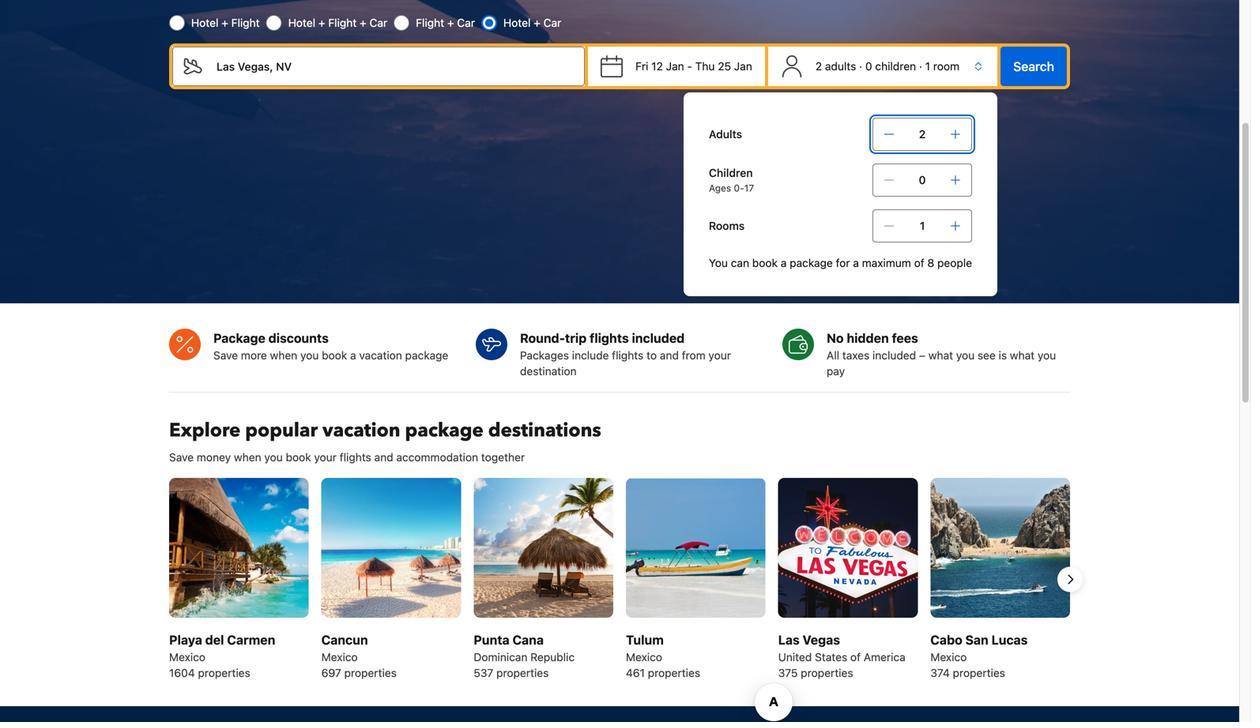Task type: locate. For each thing, give the bounding box(es) containing it.
when inside explore popular vacation package destinations save money when you book your flights and accommodation together
[[234, 451, 261, 464]]

0 horizontal spatial save
[[169, 451, 194, 464]]

and left accommodation
[[374, 451, 394, 464]]

you left see
[[957, 349, 975, 362]]

–
[[920, 349, 926, 362]]

mexico up 697
[[322, 651, 358, 664]]

your down popular on the bottom
[[314, 451, 337, 464]]

properties right 697
[[344, 667, 397, 680]]

0 horizontal spatial car
[[370, 16, 388, 29]]

5 + from the left
[[534, 16, 541, 29]]

jan
[[666, 60, 684, 73], [734, 60, 753, 73]]

1 vertical spatial book
[[322, 349, 347, 362]]

when right money on the bottom left of page
[[234, 451, 261, 464]]

0 vertical spatial when
[[270, 349, 298, 362]]

tulum mexico 461 properties
[[626, 633, 701, 680]]

car
[[370, 16, 388, 29], [457, 16, 475, 29], [544, 16, 562, 29]]

2 adults · 0 children · 1 room
[[816, 60, 960, 73]]

save
[[214, 349, 238, 362], [169, 451, 194, 464]]

17
[[745, 183, 755, 194]]

flights
[[590, 331, 629, 346], [612, 349, 644, 362], [340, 451, 371, 464]]

2 + from the left
[[319, 16, 325, 29]]

2 down 2 adults · 0 children · 1 room
[[919, 128, 926, 141]]

2 car from the left
[[457, 16, 475, 29]]

1 vertical spatial 2
[[919, 128, 926, 141]]

america
[[864, 651, 906, 664]]

1 flight from the left
[[231, 16, 260, 29]]

jan right 25
[[734, 60, 753, 73]]

0 vertical spatial 0
[[866, 60, 873, 73]]

+
[[222, 16, 228, 29], [319, 16, 325, 29], [360, 16, 367, 29], [447, 16, 454, 29], [534, 16, 541, 29]]

1 vertical spatial included
[[873, 349, 917, 362]]

mexico inside tulum mexico 461 properties
[[626, 651, 663, 664]]

flight for hotel + flight
[[231, 16, 260, 29]]

vacation inside package discounts save more when you book a vacation package
[[359, 349, 402, 362]]

2 what from the left
[[1010, 349, 1035, 362]]

you
[[709, 257, 728, 270]]

you right is in the right of the page
[[1038, 349, 1057, 362]]

3 + from the left
[[360, 16, 367, 29]]

3 properties from the left
[[497, 667, 549, 680]]

1 vertical spatial of
[[851, 651, 861, 664]]

1 vertical spatial your
[[314, 451, 337, 464]]

fees
[[892, 331, 919, 346]]

together
[[481, 451, 525, 464]]

4 mexico from the left
[[931, 651, 967, 664]]

0 horizontal spatial and
[[374, 451, 394, 464]]

1 vertical spatial vacation
[[323, 418, 401, 444]]

3 mexico from the left
[[626, 651, 663, 664]]

1 horizontal spatial ·
[[920, 60, 923, 73]]

1 horizontal spatial of
[[915, 257, 925, 270]]

1 horizontal spatial book
[[322, 349, 347, 362]]

book down popular on the bottom
[[286, 451, 311, 464]]

1 vertical spatial and
[[374, 451, 394, 464]]

4 properties from the left
[[648, 667, 701, 680]]

for
[[836, 257, 850, 270]]

1
[[926, 60, 931, 73], [920, 219, 925, 232]]

1 horizontal spatial what
[[1010, 349, 1035, 362]]

no hidden fees all taxes included – what you see is what you pay
[[827, 331, 1057, 378]]

0 horizontal spatial jan
[[666, 60, 684, 73]]

1 vertical spatial save
[[169, 451, 194, 464]]

and right to
[[660, 349, 679, 362]]

+ for hotel + flight + car
[[319, 16, 325, 29]]

1 + from the left
[[222, 16, 228, 29]]

your
[[709, 349, 731, 362], [314, 451, 337, 464]]

2 vertical spatial package
[[405, 418, 484, 444]]

1 hotel from the left
[[191, 16, 219, 29]]

included
[[632, 331, 685, 346], [873, 349, 917, 362]]

of inside the las vegas united states of america 375 properties
[[851, 651, 861, 664]]

1 vertical spatial package
[[405, 349, 449, 362]]

1 horizontal spatial save
[[214, 349, 238, 362]]

0 vertical spatial of
[[915, 257, 925, 270]]

hidden
[[847, 331, 889, 346]]

people
[[938, 257, 973, 270]]

697
[[322, 667, 341, 680]]

from
[[682, 349, 706, 362]]

you
[[301, 349, 319, 362], [957, 349, 975, 362], [1038, 349, 1057, 362], [264, 451, 283, 464]]

and
[[660, 349, 679, 362], [374, 451, 394, 464]]

1 horizontal spatial 0
[[919, 174, 926, 187]]

republic
[[531, 651, 575, 664]]

properties down "del"
[[198, 667, 250, 680]]

flight for hotel + flight + car
[[328, 16, 357, 29]]

las vegas united states of america 375 properties
[[779, 633, 906, 680]]

2 flight from the left
[[328, 16, 357, 29]]

0 vertical spatial book
[[753, 257, 778, 270]]

hotel for hotel + flight
[[191, 16, 219, 29]]

cana
[[513, 633, 544, 648]]

vegas
[[803, 633, 841, 648]]

your right from
[[709, 349, 731, 362]]

a inside package discounts save more when you book a vacation package
[[350, 349, 356, 362]]

375
[[779, 667, 798, 680]]

what right –
[[929, 349, 954, 362]]

0 horizontal spatial included
[[632, 331, 685, 346]]

properties down san
[[953, 667, 1006, 680]]

when down discounts
[[270, 349, 298, 362]]

properties right '461'
[[648, 667, 701, 680]]

book right can
[[753, 257, 778, 270]]

5 properties from the left
[[801, 667, 854, 680]]

of
[[915, 257, 925, 270], [851, 651, 861, 664]]

1604
[[169, 667, 195, 680]]

when inside package discounts save more when you book a vacation package
[[270, 349, 298, 362]]

1 horizontal spatial and
[[660, 349, 679, 362]]

book down discounts
[[322, 349, 347, 362]]

your inside 'round-trip flights included packages include flights to and from your destination'
[[709, 349, 731, 362]]

4 + from the left
[[447, 16, 454, 29]]

3 car from the left
[[544, 16, 562, 29]]

2 horizontal spatial book
[[753, 257, 778, 270]]

0 horizontal spatial a
[[350, 349, 356, 362]]

included up to
[[632, 331, 685, 346]]

6 properties from the left
[[953, 667, 1006, 680]]

what right is in the right of the page
[[1010, 349, 1035, 362]]

1 properties from the left
[[198, 667, 250, 680]]

properties inside punta cana dominican republic 537 properties
[[497, 667, 549, 680]]

flight
[[231, 16, 260, 29], [328, 16, 357, 29], [416, 16, 444, 29]]

1 horizontal spatial included
[[873, 349, 917, 362]]

3 hotel from the left
[[504, 16, 531, 29]]

hotel for hotel + flight + car
[[288, 16, 316, 29]]

1 · from the left
[[860, 60, 863, 73]]

1 horizontal spatial hotel
[[288, 16, 316, 29]]

hotel
[[191, 16, 219, 29], [288, 16, 316, 29], [504, 16, 531, 29]]

you down popular on the bottom
[[264, 451, 283, 464]]

0 vertical spatial 2
[[816, 60, 822, 73]]

properties down states
[[801, 667, 854, 680]]

2 properties from the left
[[344, 667, 397, 680]]

1 vertical spatial 1
[[920, 219, 925, 232]]

jan left -
[[666, 60, 684, 73]]

mexico down cabo
[[931, 651, 967, 664]]

461
[[626, 667, 645, 680]]

maximum
[[862, 257, 912, 270]]

your for package
[[314, 451, 337, 464]]

carmen
[[227, 633, 275, 648]]

· right adults
[[860, 60, 863, 73]]

2 · from the left
[[920, 60, 923, 73]]

properties inside the las vegas united states of america 375 properties
[[801, 667, 854, 680]]

1 mexico from the left
[[169, 651, 206, 664]]

punta
[[474, 633, 510, 648]]

adults
[[825, 60, 857, 73]]

save down package
[[214, 349, 238, 362]]

mexico
[[169, 651, 206, 664], [322, 651, 358, 664], [626, 651, 663, 664], [931, 651, 967, 664]]

properties
[[198, 667, 250, 680], [344, 667, 397, 680], [497, 667, 549, 680], [648, 667, 701, 680], [801, 667, 854, 680], [953, 667, 1006, 680]]

0 horizontal spatial hotel
[[191, 16, 219, 29]]

1 horizontal spatial jan
[[734, 60, 753, 73]]

0 vertical spatial your
[[709, 349, 731, 362]]

packages
[[520, 349, 569, 362]]

0 horizontal spatial 2
[[816, 60, 822, 73]]

and inside explore popular vacation package destinations save money when you book your flights and accommodation together
[[374, 451, 394, 464]]

1 horizontal spatial when
[[270, 349, 298, 362]]

1 vertical spatial 0
[[919, 174, 926, 187]]

0
[[866, 60, 873, 73], [919, 174, 926, 187]]

0 horizontal spatial ·
[[860, 60, 863, 73]]

2 hotel from the left
[[288, 16, 316, 29]]

properties inside tulum mexico 461 properties
[[648, 667, 701, 680]]

what
[[929, 349, 954, 362], [1010, 349, 1035, 362]]

your inside explore popular vacation package destinations save money when you book your flights and accommodation together
[[314, 451, 337, 464]]

0 horizontal spatial what
[[929, 349, 954, 362]]

1 horizontal spatial your
[[709, 349, 731, 362]]

mexico up "1604"
[[169, 651, 206, 664]]

of left 8 at right
[[915, 257, 925, 270]]

popular
[[245, 418, 318, 444]]

united
[[779, 651, 812, 664]]

no
[[827, 331, 844, 346]]

adults
[[709, 128, 743, 141]]

0 horizontal spatial book
[[286, 451, 311, 464]]

you down discounts
[[301, 349, 319, 362]]

2
[[816, 60, 822, 73], [919, 128, 926, 141]]

and inside 'round-trip flights included packages include flights to and from your destination'
[[660, 349, 679, 362]]

1 vertical spatial when
[[234, 451, 261, 464]]

cabo san lucas mexico 374 properties
[[931, 633, 1028, 680]]

vacation inside explore popular vacation package destinations save money when you book your flights and accommodation together
[[323, 418, 401, 444]]

fri
[[636, 60, 649, 73]]

0 horizontal spatial your
[[314, 451, 337, 464]]

2 jan from the left
[[734, 60, 753, 73]]

package discounts save more when you book a vacation package
[[214, 331, 449, 362]]

when
[[270, 349, 298, 362], [234, 451, 261, 464]]

2 horizontal spatial flight
[[416, 16, 444, 29]]

a
[[781, 257, 787, 270], [853, 257, 859, 270], [350, 349, 356, 362]]

2 vertical spatial flights
[[340, 451, 371, 464]]

2 mexico from the left
[[322, 651, 358, 664]]

1 horizontal spatial flight
[[328, 16, 357, 29]]

included down fees
[[873, 349, 917, 362]]

all
[[827, 349, 840, 362]]

0 horizontal spatial when
[[234, 451, 261, 464]]

0 vertical spatial 1
[[926, 60, 931, 73]]

0 vertical spatial and
[[660, 349, 679, 362]]

properties down dominican in the left of the page
[[497, 667, 549, 680]]

0 vertical spatial included
[[632, 331, 685, 346]]

0 vertical spatial save
[[214, 349, 238, 362]]

2 horizontal spatial car
[[544, 16, 562, 29]]

taxes
[[843, 349, 870, 362]]

vacation
[[359, 349, 402, 362], [323, 418, 401, 444]]

-
[[687, 60, 693, 73]]

of right states
[[851, 651, 861, 664]]

0 horizontal spatial flight
[[231, 16, 260, 29]]

0 horizontal spatial of
[[851, 651, 861, 664]]

1 horizontal spatial 2
[[919, 128, 926, 141]]

· right children
[[920, 60, 923, 73]]

2 vertical spatial book
[[286, 451, 311, 464]]

your for included
[[709, 349, 731, 362]]

0 vertical spatial vacation
[[359, 349, 402, 362]]

2 horizontal spatial hotel
[[504, 16, 531, 29]]

1 horizontal spatial car
[[457, 16, 475, 29]]

2 left adults
[[816, 60, 822, 73]]

package
[[790, 257, 833, 270], [405, 349, 449, 362], [405, 418, 484, 444]]

more
[[241, 349, 267, 362]]

mexico down tulum
[[626, 651, 663, 664]]

0 vertical spatial flights
[[590, 331, 629, 346]]

save left money on the bottom left of page
[[169, 451, 194, 464]]

package inside explore popular vacation package destinations save money when you book your flights and accommodation together
[[405, 418, 484, 444]]



Task type: vqa. For each thing, say whether or not it's contained in the screenshot.
bottom your
yes



Task type: describe. For each thing, give the bounding box(es) containing it.
properties inside playa del carmen mexico 1604 properties
[[198, 667, 250, 680]]

explore popular vacation package destinations region
[[157, 478, 1083, 681]]

to
[[647, 349, 657, 362]]

children ages 0-17
[[709, 166, 755, 194]]

accommodation
[[396, 451, 478, 464]]

include
[[572, 349, 609, 362]]

see
[[978, 349, 996, 362]]

pay
[[827, 365, 845, 378]]

tulum
[[626, 633, 664, 648]]

you inside package discounts save more when you book a vacation package
[[301, 349, 319, 362]]

1 jan from the left
[[666, 60, 684, 73]]

25
[[718, 60, 732, 73]]

mexico inside cancun mexico 697 properties
[[322, 651, 358, 664]]

can
[[731, 257, 750, 270]]

+ for hotel + flight
[[222, 16, 228, 29]]

2 horizontal spatial a
[[853, 257, 859, 270]]

you inside explore popular vacation package destinations save money when you book your flights and accommodation together
[[264, 451, 283, 464]]

package inside package discounts save more when you book a vacation package
[[405, 349, 449, 362]]

you can book a package for a maximum of 8 people
[[709, 257, 973, 270]]

destination
[[520, 365, 577, 378]]

room
[[934, 60, 960, 73]]

0-
[[734, 183, 745, 194]]

1 car from the left
[[370, 16, 388, 29]]

book inside explore popular vacation package destinations save money when you book your flights and accommodation together
[[286, 451, 311, 464]]

+ for flight + car
[[447, 16, 454, 29]]

+ for hotel + car
[[534, 16, 541, 29]]

fri 12 jan - thu 25 jan
[[636, 60, 753, 73]]

is
[[999, 349, 1007, 362]]

included inside 'round-trip flights included packages include flights to and from your destination'
[[632, 331, 685, 346]]

cancun mexico 697 properties
[[322, 633, 397, 680]]

destinations
[[489, 418, 602, 444]]

dominican
[[474, 651, 528, 664]]

san
[[966, 633, 989, 648]]

rooms
[[709, 219, 745, 232]]

thu
[[696, 60, 715, 73]]

package
[[214, 331, 266, 346]]

hotel + flight
[[191, 16, 260, 29]]

punta cana dominican republic 537 properties
[[474, 633, 575, 680]]

del
[[205, 633, 224, 648]]

save inside explore popular vacation package destinations save money when you book your flights and accommodation together
[[169, 451, 194, 464]]

1 vertical spatial flights
[[612, 349, 644, 362]]

round-trip flights included packages include flights to and from your destination
[[520, 331, 731, 378]]

3 flight from the left
[[416, 16, 444, 29]]

537
[[474, 667, 494, 680]]

car for flight + car
[[457, 16, 475, 29]]

money
[[197, 451, 231, 464]]

round-
[[520, 331, 565, 346]]

next image
[[1061, 570, 1080, 589]]

lucas
[[992, 633, 1028, 648]]

included inside 'no hidden fees all taxes included – what you see is what you pay'
[[873, 349, 917, 362]]

8
[[928, 257, 935, 270]]

search button
[[1001, 47, 1068, 86]]

0 horizontal spatial 0
[[866, 60, 873, 73]]

cabo
[[931, 633, 963, 648]]

hotel for hotel + car
[[504, 16, 531, 29]]

hotel + flight + car
[[288, 16, 388, 29]]

discounts
[[269, 331, 329, 346]]

children
[[876, 60, 917, 73]]

1 what from the left
[[929, 349, 954, 362]]

explore
[[169, 418, 241, 444]]

374
[[931, 667, 950, 680]]

search
[[1014, 59, 1055, 74]]

Where to? field
[[204, 47, 585, 86]]

mexico inside playa del carmen mexico 1604 properties
[[169, 651, 206, 664]]

save inside package discounts save more when you book a vacation package
[[214, 349, 238, 362]]

hotel + car
[[504, 16, 562, 29]]

playa
[[169, 633, 202, 648]]

flight + car
[[416, 16, 475, 29]]

book inside package discounts save more when you book a vacation package
[[322, 349, 347, 362]]

ages
[[709, 183, 732, 194]]

playa del carmen mexico 1604 properties
[[169, 633, 275, 680]]

2 for 2
[[919, 128, 926, 141]]

2 for 2 adults · 0 children · 1 room
[[816, 60, 822, 73]]

las
[[779, 633, 800, 648]]

12
[[652, 60, 663, 73]]

1 horizontal spatial a
[[781, 257, 787, 270]]

children
[[709, 166, 753, 179]]

cancun
[[322, 633, 368, 648]]

trip
[[565, 331, 587, 346]]

states
[[815, 651, 848, 664]]

properties inside cancun mexico 697 properties
[[344, 667, 397, 680]]

mexico inside cabo san lucas mexico 374 properties
[[931, 651, 967, 664]]

flights inside explore popular vacation package destinations save money when you book your flights and accommodation together
[[340, 451, 371, 464]]

explore popular vacation package destinations save money when you book your flights and accommodation together
[[169, 418, 602, 464]]

0 vertical spatial package
[[790, 257, 833, 270]]

car for hotel + car
[[544, 16, 562, 29]]

properties inside cabo san lucas mexico 374 properties
[[953, 667, 1006, 680]]



